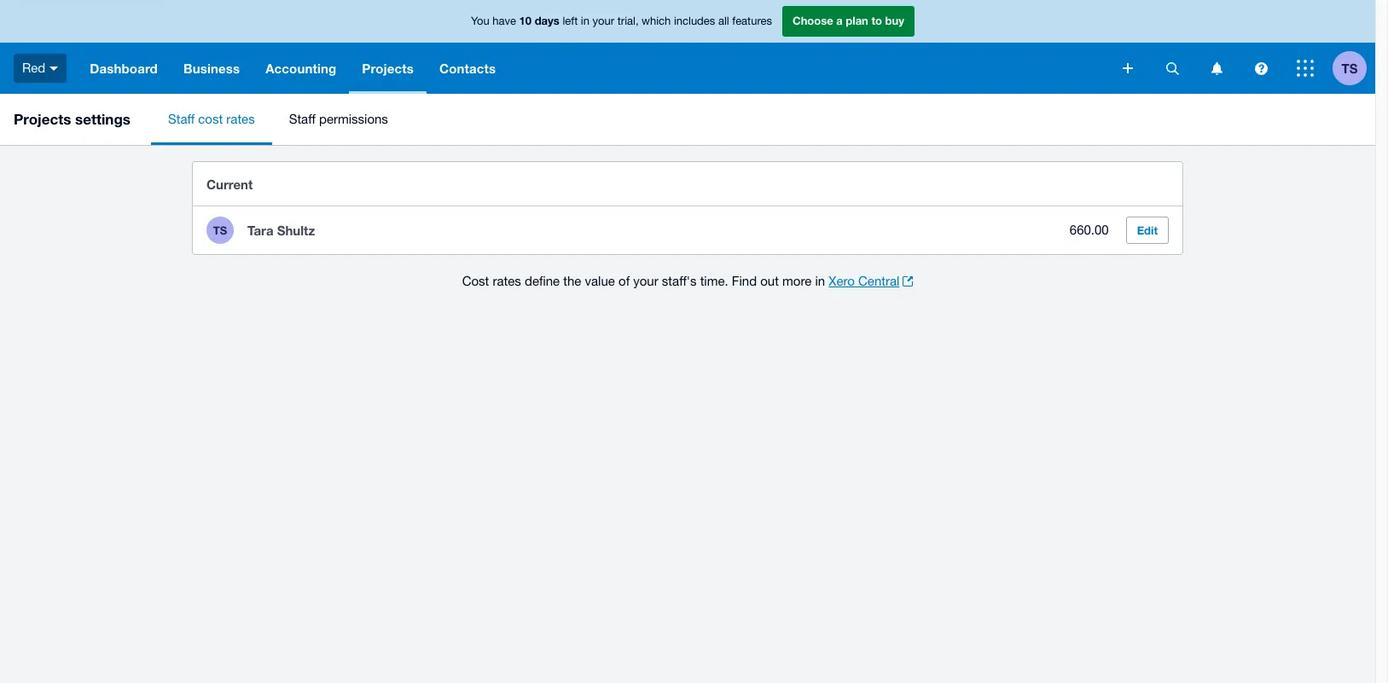 Task type: locate. For each thing, give the bounding box(es) containing it.
you have 10 days left in your trial, which includes all features
[[471, 14, 772, 28]]

your right of
[[633, 274, 658, 288]]

0 vertical spatial your
[[593, 15, 614, 28]]

1 horizontal spatial projects
[[362, 61, 414, 76]]

to
[[872, 14, 882, 28]]

0 horizontal spatial in
[[581, 15, 590, 28]]

which
[[642, 15, 671, 28]]

0 horizontal spatial svg image
[[50, 66, 58, 71]]

your left trial,
[[593, 15, 614, 28]]

staff permissions link
[[272, 94, 405, 145]]

choose a plan to buy
[[793, 14, 904, 28]]

projects button
[[349, 43, 427, 94]]

2 staff from the left
[[289, 112, 316, 126]]

features
[[732, 15, 772, 28]]

0 horizontal spatial ts
[[213, 224, 227, 237]]

1 horizontal spatial staff
[[289, 112, 316, 126]]

projects
[[362, 61, 414, 76], [14, 110, 71, 128]]

0 vertical spatial ts
[[1342, 60, 1358, 76]]

value
[[585, 274, 615, 288]]

red button
[[0, 43, 77, 94]]

xero central link
[[829, 271, 913, 292]]

projects up permissions
[[362, 61, 414, 76]]

rates
[[226, 112, 255, 126], [493, 274, 521, 288]]

xero
[[829, 274, 855, 288]]

svg image
[[1211, 62, 1222, 75], [50, 66, 58, 71]]

0 horizontal spatial staff
[[168, 112, 195, 126]]

staff cost rates link
[[151, 94, 272, 145]]

1 horizontal spatial svg image
[[1211, 62, 1222, 75]]

1 vertical spatial projects
[[14, 110, 71, 128]]

dashboard link
[[77, 43, 171, 94]]

projects for projects
[[362, 61, 414, 76]]

projects down red popup button
[[14, 110, 71, 128]]

660.00
[[1070, 223, 1109, 237]]

your
[[593, 15, 614, 28], [633, 274, 658, 288]]

cost
[[462, 274, 489, 288]]

0 vertical spatial projects
[[362, 61, 414, 76]]

your for trial,
[[593, 15, 614, 28]]

trial,
[[617, 15, 639, 28]]

includes
[[674, 15, 715, 28]]

cost
[[198, 112, 223, 126]]

in
[[581, 15, 590, 28], [815, 274, 825, 288]]

central
[[858, 274, 900, 288]]

in left the xero
[[815, 274, 825, 288]]

cost rates define the value of your staff's time. find out more in xero central
[[462, 274, 900, 288]]

your inside you have 10 days left in your trial, which includes all features
[[593, 15, 614, 28]]

1 horizontal spatial in
[[815, 274, 825, 288]]

of
[[619, 274, 630, 288]]

1 staff from the left
[[168, 112, 195, 126]]

1 vertical spatial your
[[633, 274, 658, 288]]

1 vertical spatial rates
[[493, 274, 521, 288]]

ts
[[1342, 60, 1358, 76], [213, 224, 227, 237]]

0 vertical spatial rates
[[226, 112, 255, 126]]

0 horizontal spatial projects
[[14, 110, 71, 128]]

all
[[718, 15, 729, 28]]

staff down accounting dropdown button
[[289, 112, 316, 126]]

staff left cost
[[168, 112, 195, 126]]

buy
[[885, 14, 904, 28]]

ts button
[[1333, 43, 1375, 94]]

banner
[[0, 0, 1375, 94]]

svg image inside red popup button
[[50, 66, 58, 71]]

1 vertical spatial in
[[815, 274, 825, 288]]

staff
[[168, 112, 195, 126], [289, 112, 316, 126]]

0 horizontal spatial your
[[593, 15, 614, 28]]

projects inside dropdown button
[[362, 61, 414, 76]]

1 horizontal spatial ts
[[1342, 60, 1358, 76]]

have
[[493, 15, 516, 28]]

1 horizontal spatial your
[[633, 274, 658, 288]]

0 vertical spatial in
[[581, 15, 590, 28]]

business button
[[171, 43, 253, 94]]

days
[[535, 14, 560, 28]]

1 horizontal spatial rates
[[493, 274, 521, 288]]

plan
[[846, 14, 868, 28]]

edit
[[1137, 224, 1158, 237]]

more
[[782, 274, 812, 288]]

svg image
[[1297, 60, 1314, 77], [1166, 62, 1179, 75], [1255, 62, 1267, 75], [1123, 63, 1133, 73]]

in right left
[[581, 15, 590, 28]]

10
[[519, 14, 532, 28]]

contacts
[[439, 61, 496, 76]]

projects settings
[[14, 110, 131, 128]]

accounting button
[[253, 43, 349, 94]]

the
[[563, 274, 581, 288]]

choose
[[793, 14, 833, 28]]



Task type: vqa. For each thing, say whether or not it's contained in the screenshot.
the top 0.00
no



Task type: describe. For each thing, give the bounding box(es) containing it.
tara
[[247, 223, 274, 238]]

permissions
[[319, 112, 388, 126]]

tara shultz
[[247, 223, 315, 238]]

projects for projects settings
[[14, 110, 71, 128]]

accounting
[[265, 61, 336, 76]]

dashboard
[[90, 61, 158, 76]]

1 vertical spatial ts
[[213, 224, 227, 237]]

banner containing ts
[[0, 0, 1375, 94]]

shultz
[[277, 223, 315, 238]]

contacts button
[[427, 43, 509, 94]]

staff's
[[662, 274, 697, 288]]

staff for staff permissions
[[289, 112, 316, 126]]

0 horizontal spatial rates
[[226, 112, 255, 126]]

current
[[206, 176, 253, 192]]

settings
[[75, 110, 131, 128]]

red
[[22, 60, 45, 75]]

staff for staff cost rates
[[168, 112, 195, 126]]

business
[[183, 61, 240, 76]]

time.
[[700, 274, 728, 288]]

left
[[563, 15, 578, 28]]

define
[[525, 274, 560, 288]]

staff permissions
[[289, 112, 388, 126]]

find
[[732, 274, 757, 288]]

in inside you have 10 days left in your trial, which includes all features
[[581, 15, 590, 28]]

out
[[760, 274, 779, 288]]

ts inside popup button
[[1342, 60, 1358, 76]]

a
[[836, 14, 843, 28]]

your for staff's
[[633, 274, 658, 288]]

you
[[471, 15, 489, 28]]

staff cost rates
[[168, 112, 255, 126]]

edit button
[[1126, 217, 1169, 244]]



